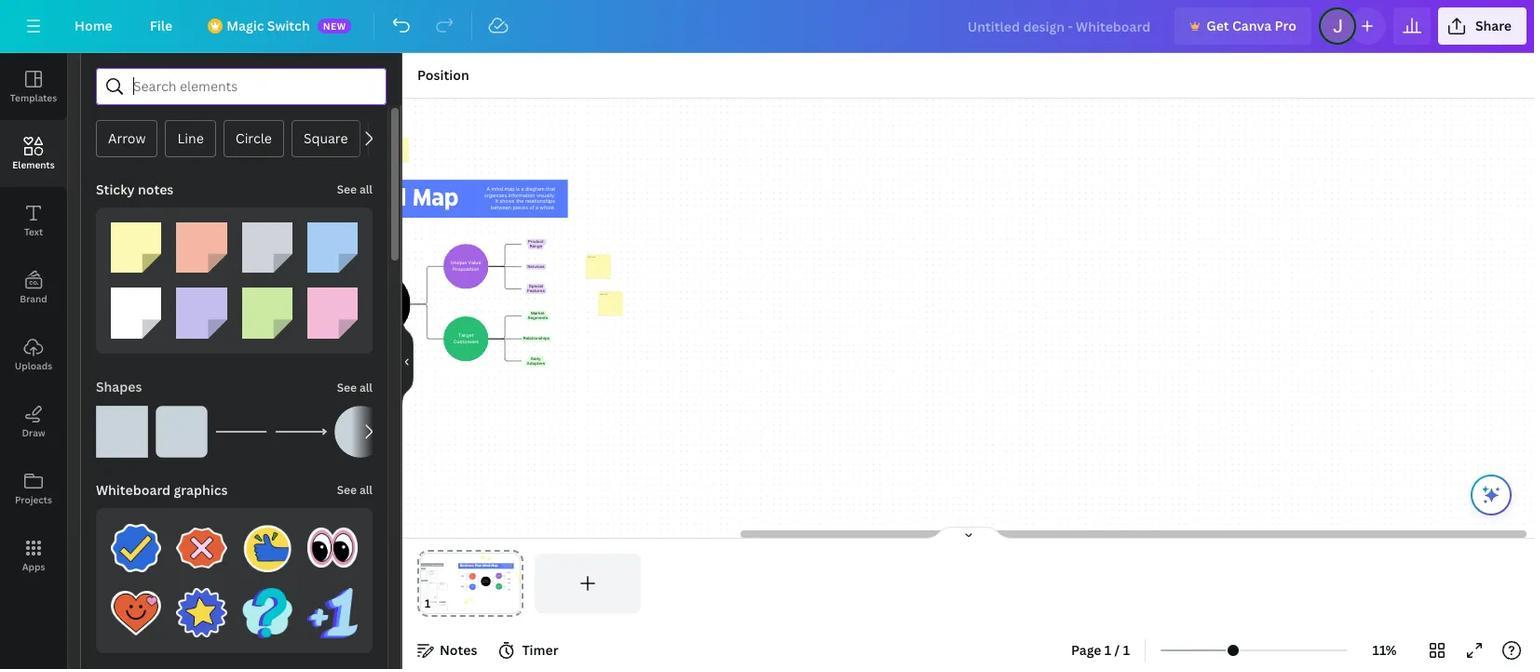 Task type: describe. For each thing, give the bounding box(es) containing it.
0 horizontal spatial a
[[521, 186, 524, 192]]

hide image
[[401, 317, 414, 406]]

side panel tab list
[[0, 53, 67, 590]]

group right thumb up icon
[[307, 512, 358, 574]]

whole.
[[539, 205, 555, 211]]

timer button
[[492, 636, 566, 666]]

thumb up icon image
[[242, 523, 292, 574]]

map
[[504, 186, 514, 192]]

notes button
[[410, 636, 485, 666]]

projects button
[[0, 456, 67, 523]]

2 all from the top
[[359, 380, 373, 395]]

magic switch
[[227, 17, 310, 34]]

orange sticky note image
[[176, 223, 227, 273]]

square button
[[291, 120, 360, 157]]

features
[[527, 290, 544, 294]]

page 1 image
[[417, 554, 523, 614]]

page 1 / 1
[[1071, 642, 1130, 660]]

2 add this line to the canvas image from the left
[[275, 406, 327, 458]]

page
[[1071, 642, 1102, 660]]

purple sticky note image
[[176, 288, 227, 339]]

white circle shape image
[[334, 406, 387, 458]]

apps button
[[0, 523, 67, 590]]

green sticky note image
[[242, 288, 292, 339]]

text
[[24, 225, 43, 238]]

group down thumb up icon
[[242, 577, 292, 639]]

share
[[1475, 17, 1512, 34]]

early adopters
[[526, 357, 545, 366]]

uploads button
[[0, 321, 67, 388]]

timer
[[522, 642, 558, 660]]

square image
[[96, 406, 148, 458]]

adopters
[[526, 362, 545, 366]]

2 1 from the left
[[1123, 642, 1130, 660]]

see all button for graphics
[[337, 481, 373, 500]]

eye illustration sticker image
[[307, 523, 358, 574]]

early
[[531, 357, 540, 361]]

group down gray sticky note image
[[242, 277, 292, 339]]

see all for notes
[[337, 182, 373, 197]]

11%
[[1373, 642, 1397, 660]]

the
[[516, 199, 523, 205]]

that
[[545, 186, 555, 192]]

templates
[[10, 91, 57, 104]]

projects
[[15, 494, 52, 507]]

elements
[[12, 158, 55, 171]]

Search elements search field
[[133, 69, 349, 104]]

canva assistant image
[[1480, 484, 1503, 507]]

hide pages image
[[924, 526, 1013, 541]]

1 vertical spatial see all button
[[335, 368, 374, 406]]

group down blue sticky note image
[[307, 277, 358, 339]]

star illustration sticker image
[[176, 588, 227, 639]]

pro
[[1275, 17, 1297, 34]]

get
[[1207, 17, 1229, 34]]

square
[[304, 129, 348, 147]]

it
[[495, 199, 498, 205]]

rounded square image
[[156, 406, 208, 458]]

special
[[528, 285, 543, 289]]

graphics
[[174, 481, 228, 499]]

magic
[[227, 17, 264, 34]]

cross mark illustration sticker image
[[176, 523, 227, 574]]

segments
[[527, 317, 547, 321]]

line
[[177, 129, 204, 147]]

1 add this line to the canvas image from the left
[[215, 406, 267, 458]]

relationships
[[525, 199, 555, 205]]

product
[[528, 240, 543, 244]]

all for graphics
[[359, 482, 373, 498]]

apps
[[22, 561, 45, 574]]

templates button
[[0, 53, 67, 120]]

visually.
[[536, 193, 555, 198]]

line button
[[165, 120, 216, 157]]

shapes
[[96, 378, 142, 395]]

whiteboard graphics button
[[96, 480, 330, 501]]

group left "hide" image
[[334, 406, 387, 458]]

elements button
[[0, 120, 67, 187]]

of
[[529, 205, 534, 211]]

group down sticky notes
[[111, 211, 161, 273]]

group left "rounded square" image
[[96, 395, 148, 458]]

is
[[516, 186, 519, 192]]

yellow sticky note image
[[111, 223, 161, 273]]

new
[[323, 20, 346, 33]]

shows
[[499, 199, 514, 205]]

check mark illustration sticker image
[[111, 523, 161, 574]]

smiley heart illustration sticker image
[[111, 588, 161, 639]]

sticky notes
[[96, 181, 174, 198]]

/
[[1115, 642, 1120, 660]]

get canva pro button
[[1175, 7, 1311, 45]]

1 horizontal spatial a
[[535, 205, 538, 211]]

group down whiteboard
[[111, 512, 161, 574]]



Task type: locate. For each thing, give the bounding box(es) containing it.
canva
[[1232, 17, 1272, 34]]

sticky
[[96, 181, 135, 198]]

file
[[150, 17, 173, 34]]

2 vertical spatial all
[[359, 482, 373, 498]]

arrow
[[108, 129, 146, 147]]

sticky notes button
[[96, 180, 330, 200]]

2 see all from the top
[[337, 380, 373, 395]]

1 vertical spatial a
[[535, 205, 538, 211]]

mind
[[491, 186, 503, 192]]

Design title text field
[[953, 7, 1167, 45]]

see all for graphics
[[337, 482, 373, 498]]

group down eye illustration sticker image
[[307, 577, 358, 639]]

see all down white circle shape image
[[337, 482, 373, 498]]

0 vertical spatial a
[[521, 186, 524, 192]]

white sticky note image
[[111, 288, 161, 339]]

1 horizontal spatial 1
[[1123, 642, 1130, 660]]

position button
[[410, 61, 477, 90]]

notes
[[138, 181, 174, 198]]

whiteboard
[[96, 481, 171, 499]]

all up white circle shape image
[[359, 380, 373, 395]]

a right the of at the top of page
[[535, 205, 538, 211]]

group down sticky notes button
[[176, 211, 227, 273]]

2 vertical spatial see all button
[[337, 481, 373, 500]]

all
[[359, 182, 373, 197], [359, 380, 373, 395], [359, 482, 373, 498]]

Page title text field
[[439, 595, 446, 614]]

1 see all from the top
[[337, 182, 373, 197]]

pieces
[[512, 205, 528, 211]]

share button
[[1438, 7, 1527, 45]]

1 right /
[[1123, 642, 1130, 660]]

11% button
[[1355, 636, 1415, 666]]

a
[[521, 186, 524, 192], [535, 205, 538, 211]]

range
[[529, 245, 542, 249]]

see all button down square button at left top
[[337, 181, 373, 199]]

2 vertical spatial see all
[[337, 482, 373, 498]]

see all down square button at left top
[[337, 182, 373, 197]]

0 horizontal spatial 1
[[1105, 642, 1112, 660]]

diagram
[[525, 186, 544, 192]]

home
[[75, 17, 112, 34]]

group
[[111, 211, 161, 273], [176, 211, 227, 273], [242, 211, 292, 273], [307, 211, 358, 273], [111, 277, 161, 339], [176, 277, 227, 339], [242, 277, 292, 339], [307, 277, 358, 339], [96, 395, 148, 458], [156, 395, 208, 458], [334, 406, 387, 458], [111, 512, 161, 574], [176, 512, 227, 574], [242, 512, 292, 574], [307, 512, 358, 574], [111, 577, 161, 639], [176, 577, 227, 639], [242, 577, 292, 639], [307, 577, 358, 639]]

information
[[508, 193, 535, 198]]

text button
[[0, 187, 67, 254]]

1 vertical spatial see all
[[337, 380, 373, 395]]

group right gray sticky note image
[[307, 211, 358, 273]]

get canva pro
[[1207, 17, 1297, 34]]

see for graphics
[[337, 482, 357, 498]]

switch
[[267, 17, 310, 34]]

organizes
[[483, 193, 506, 198]]

see
[[337, 182, 357, 197], [337, 380, 357, 395], [337, 482, 357, 498]]

0 vertical spatial see all button
[[337, 181, 373, 199]]

1 see from the top
[[337, 182, 357, 197]]

see for notes
[[337, 182, 357, 197]]

home link
[[60, 7, 127, 45]]

see all button
[[337, 181, 373, 199], [335, 368, 374, 406], [337, 481, 373, 500]]

3 see all from the top
[[337, 482, 373, 498]]

0 vertical spatial see all
[[337, 182, 373, 197]]

shapes button
[[94, 368, 144, 406]]

circle
[[236, 129, 272, 147]]

arrow button
[[96, 120, 158, 157]]

all down square button at left top
[[359, 182, 373, 197]]

1 1 from the left
[[1105, 642, 1112, 660]]

brand button
[[0, 254, 67, 321]]

uploads
[[15, 360, 52, 373]]

blue sticky note image
[[307, 223, 358, 273]]

see all up white circle shape image
[[337, 380, 373, 395]]

3 all from the top
[[359, 482, 373, 498]]

see all button left "hide" image
[[335, 368, 374, 406]]

special features
[[527, 285, 544, 294]]

2 vertical spatial see
[[337, 482, 357, 498]]

all down white circle shape image
[[359, 482, 373, 498]]

draw
[[22, 427, 45, 440]]

market segments
[[527, 312, 547, 321]]

group down check mark illustration sticker image
[[111, 577, 161, 639]]

add this line to the canvas image right "rounded square" image
[[215, 406, 267, 458]]

product range
[[528, 240, 543, 249]]

main menu bar
[[0, 0, 1534, 53]]

group down yellow sticky note image on the top left
[[111, 277, 161, 339]]

1 horizontal spatial add this line to the canvas image
[[275, 406, 327, 458]]

0 vertical spatial all
[[359, 182, 373, 197]]

all for notes
[[359, 182, 373, 197]]

add this line to the canvas image left white circle shape image
[[275, 406, 327, 458]]

a right is
[[521, 186, 524, 192]]

a
[[486, 186, 490, 192]]

see all
[[337, 182, 373, 197], [337, 380, 373, 395], [337, 482, 373, 498]]

1 left /
[[1105, 642, 1112, 660]]

group down graphics
[[176, 512, 227, 574]]

1
[[1105, 642, 1112, 660], [1123, 642, 1130, 660]]

group left blue sticky note image
[[242, 211, 292, 273]]

group right square image
[[156, 395, 208, 458]]

brand
[[20, 293, 47, 306]]

file button
[[135, 7, 187, 45]]

promoting ideas and work image
[[307, 588, 358, 639]]

group left eye illustration sticker image
[[242, 512, 292, 574]]

draw button
[[0, 388, 67, 456]]

3 see from the top
[[337, 482, 357, 498]]

group down cross mark illustration sticker image
[[176, 577, 227, 639]]

position
[[417, 66, 469, 84]]

1 vertical spatial see
[[337, 380, 357, 395]]

circle button
[[223, 120, 284, 157]]

1 vertical spatial all
[[359, 380, 373, 395]]

gray sticky note image
[[242, 223, 292, 273]]

see down white circle shape image
[[337, 482, 357, 498]]

see all button down white circle shape image
[[337, 481, 373, 500]]

2 see from the top
[[337, 380, 357, 395]]

services
[[527, 265, 544, 269]]

group down orange sticky note image
[[176, 277, 227, 339]]

1 all from the top
[[359, 182, 373, 197]]

0 horizontal spatial add this line to the canvas image
[[215, 406, 267, 458]]

critiquing work image
[[242, 588, 292, 639]]

market
[[530, 312, 544, 316]]

pink sticky note image
[[307, 288, 358, 339]]

see up white circle shape image
[[337, 380, 357, 395]]

see down square button at left top
[[337, 182, 357, 197]]

between
[[490, 205, 511, 211]]

relationships
[[523, 337, 549, 341]]

a mind map is a diagram that organizes information visually. it shows the relationships between pieces of a whole.
[[483, 186, 555, 211]]

add this line to the canvas image
[[215, 406, 267, 458], [275, 406, 327, 458]]

whiteboard graphics
[[96, 481, 228, 499]]

see all button for notes
[[337, 181, 373, 199]]

0 vertical spatial see
[[337, 182, 357, 197]]

notes
[[440, 642, 477, 660]]



Task type: vqa. For each thing, say whether or not it's contained in the screenshot.
Whiteboard Graphics BUTTON
yes



